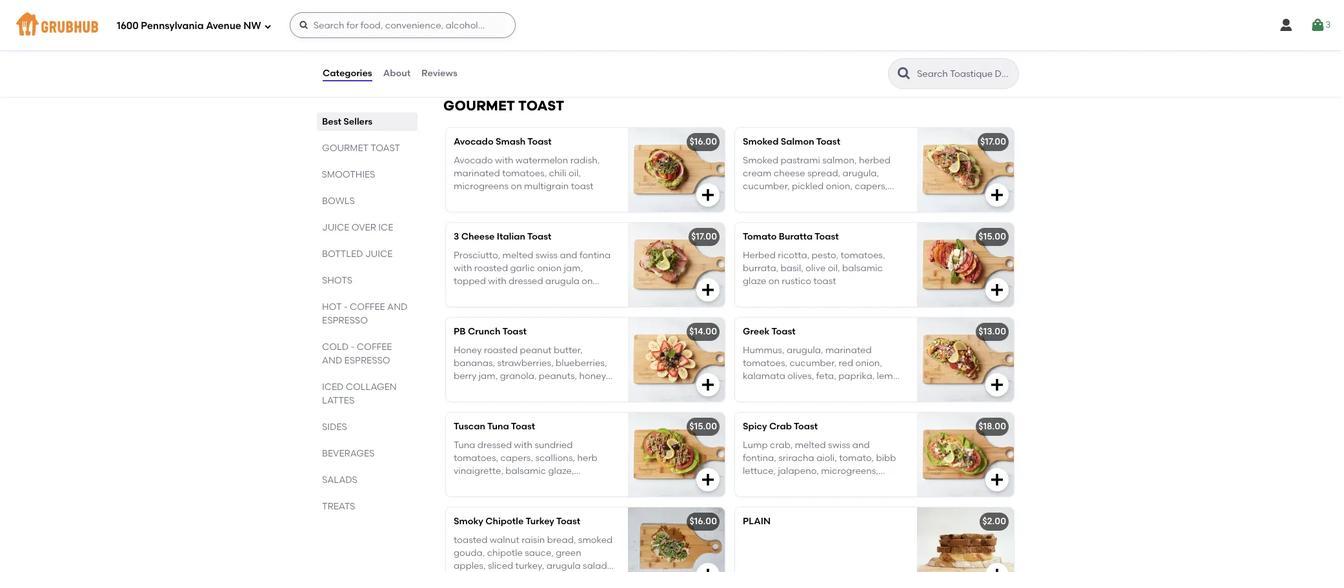 Task type: vqa. For each thing, say whether or not it's contained in the screenshot.
3.8 in the Map region
no



Task type: describe. For each thing, give the bounding box(es) containing it.
on inside the prosciutto, melted swiss and fontina with roasted garlic onion jam, topped with dressed arugula on jalapeno cheddar toast
[[582, 276, 593, 287]]

pastrami
[[781, 155, 821, 166]]

mint
[[486, 384, 506, 395]]

hummus, arugula, marinated tomatoes, cucumber, red onion, kalamata olives, feta, paprika, lemon wedge on rustico toast
[[743, 345, 905, 395]]

walnut inside honey roasted peanut butter, bananas, strawberries, blueberries, berry jam, granola, peanuts, honey drizzle, mint on walnut raisin toast
[[521, 384, 551, 395]]

3 for 3
[[1326, 19, 1331, 30]]

svg image for prosciutto, melted swiss and fontina with roasted garlic onion jam, topped with dressed arugula on jalapeno cheddar toast
[[701, 282, 716, 298]]

onion
[[537, 263, 562, 274]]

- for cold
[[351, 342, 355, 353]]

almond
[[551, 18, 585, 29]]

chili
[[549, 168, 567, 179]]

1 horizontal spatial gourmet
[[444, 98, 515, 114]]

sourdough
[[818, 207, 865, 218]]

lump crab, melted swiss and fontina, sriracha aioli, tomato, bibb lettuce, jalapeno, microgreens, lemon twish on rustico toast
[[743, 439, 897, 490]]

arugula inside toasted walnut raisin bread, smoked gouda, chipotle sauce, green apples, sliced turkey, arugula sala
[[547, 561, 581, 572]]

marinated inside hummus, arugula, marinated tomatoes, cucumber, red onion, kalamata olives, feta, paprika, lemon wedge on rustico toast
[[826, 345, 872, 356]]

coffee for cold
[[357, 342, 392, 353]]

avenue
[[206, 20, 241, 31]]

1 vertical spatial with
[[454, 263, 472, 274]]

chipotle
[[487, 547, 523, 558]]

herbed
[[743, 250, 776, 261]]

paprika,
[[839, 371, 875, 382]]

coffee, banana, date, almond milk button
[[445, 0, 726, 73]]

date,
[[526, 18, 549, 29]]

sides tab
[[322, 420, 413, 434]]

lattes
[[322, 395, 355, 406]]

$2.00
[[983, 516, 1007, 527]]

treats
[[322, 501, 355, 512]]

2 vertical spatial with
[[488, 276, 507, 287]]

iced collagen lattes
[[322, 382, 397, 406]]

chipotle
[[486, 516, 524, 527]]

smoked for smoked salmon toast
[[743, 136, 779, 147]]

toast for pb crunch toast
[[503, 326, 527, 337]]

$17.00 for prosciutto, melted swiss and fontina with roasted garlic onion jam, topped with dressed arugula on jalapeno cheddar toast
[[691, 231, 717, 242]]

large iced brew smoothie image
[[630, 0, 726, 73]]

avocado for avocado smash toast
[[454, 136, 494, 147]]

toast up the bread,
[[557, 516, 581, 527]]

red
[[839, 358, 854, 369]]

cucumber, inside hummus, arugula, marinated tomatoes, cucumber, red onion, kalamata olives, feta, paprika, lemon wedge on rustico toast
[[790, 358, 837, 369]]

toast inside smoked pastrami salmon, herbed cream cheese spread, arugula, cucumber, pickled onion, capers, toasty seasoning, microgreens, lemon wedge on sourdough toast
[[867, 207, 890, 218]]

gourmet toast tab
[[322, 141, 413, 155]]

$16.00 for toasted walnut raisin bread, smoked gouda, chipotle sauce, green apples, sliced turkey, arugula sala
[[690, 516, 717, 527]]

toast for spicy crab toast
[[794, 421, 818, 432]]

toast up hummus, at the bottom right of the page
[[772, 326, 796, 337]]

bottled juice tab
[[322, 247, 413, 261]]

rustico inside herbed ricotta, pesto, tomatoes, burrata, basil, olive oil, balsamic glaze on rustico toast
[[782, 276, 812, 287]]

spicy
[[743, 421, 767, 432]]

apples,
[[454, 561, 486, 572]]

nw
[[244, 20, 261, 31]]

herbed
[[859, 155, 891, 166]]

turkey
[[526, 516, 555, 527]]

tomatoes, for $17.00
[[841, 250, 886, 261]]

milk
[[587, 18, 605, 29]]

cheddar
[[495, 289, 532, 300]]

pb
[[454, 326, 466, 337]]

coffee, banana, date, almond milk
[[453, 18, 605, 29]]

1600
[[117, 20, 139, 31]]

smoked for smoked pastrami salmon, herbed cream cheese spread, arugula, cucumber, pickled onion, capers, toasty seasoning, microgreens, lemon wedge on sourdough toast
[[743, 155, 779, 166]]

jam, inside the prosciutto, melted swiss and fontina with roasted garlic onion jam, topped with dressed arugula on jalapeno cheddar toast
[[564, 263, 583, 274]]

on inside hummus, arugula, marinated tomatoes, cucumber, red onion, kalamata olives, feta, paprika, lemon wedge on rustico toast
[[775, 384, 786, 395]]

raisin inside toasted walnut raisin bread, smoked gouda, chipotle sauce, green apples, sliced turkey, arugula sala
[[522, 534, 545, 545]]

and inside the prosciutto, melted swiss and fontina with roasted garlic onion jam, topped with dressed arugula on jalapeno cheddar toast
[[560, 250, 578, 261]]

buratta
[[779, 231, 813, 242]]

watermelon
[[516, 155, 568, 166]]

rustico inside hummus, arugula, marinated tomatoes, cucumber, red onion, kalamata olives, feta, paprika, lemon wedge on rustico toast
[[788, 384, 818, 395]]

banana,
[[487, 18, 524, 29]]

sellers
[[344, 116, 373, 127]]

bottled
[[322, 249, 363, 260]]

ice
[[378, 222, 393, 233]]

toast right italian
[[528, 231, 552, 242]]

main navigation navigation
[[0, 0, 1342, 50]]

categories button
[[322, 50, 373, 97]]

toast for tuscan tuna toast
[[511, 421, 535, 432]]

raisin inside honey roasted peanut butter, bananas, strawberries, blueberries, berry jam, granola, peanuts, honey drizzle, mint on walnut raisin toast
[[553, 384, 576, 395]]

lettuce,
[[743, 466, 776, 477]]

toast inside honey roasted peanut butter, bananas, strawberries, blueberries, berry jam, granola, peanuts, honey drizzle, mint on walnut raisin toast
[[578, 384, 601, 395]]

salads
[[322, 475, 358, 486]]

Search Toastique Dupont Circle search field
[[916, 68, 1015, 80]]

smoothies tab
[[322, 168, 413, 181]]

jam, inside honey roasted peanut butter, bananas, strawberries, blueberries, berry jam, granola, peanuts, honey drizzle, mint on walnut raisin toast
[[479, 371, 498, 382]]

crab,
[[770, 439, 793, 450]]

tomato,
[[839, 453, 874, 464]]

wedge inside hummus, arugula, marinated tomatoes, cucumber, red onion, kalamata olives, feta, paprika, lemon wedge on rustico toast
[[743, 384, 773, 395]]

tuscan
[[454, 421, 486, 432]]

burrata,
[[743, 263, 779, 274]]

lemon inside lump crab, melted swiss and fontina, sriracha aioli, tomato, bibb lettuce, jalapeno, microgreens, lemon twish on rustico toast
[[743, 479, 771, 490]]

toast inside avocado with watermelon radish, marinated tomatoes, chili oil, microgreens on multigrain toast
[[571, 181, 594, 192]]

iced
[[322, 382, 344, 393]]

and for hot - coffee and espresso
[[387, 302, 408, 312]]

tomato buratta toast
[[743, 231, 839, 242]]

shots
[[322, 275, 353, 286]]

swiss inside the prosciutto, melted swiss and fontina with roasted garlic onion jam, topped with dressed arugula on jalapeno cheddar toast
[[536, 250, 558, 261]]

spread,
[[808, 168, 841, 179]]

arugula, inside hummus, arugula, marinated tomatoes, cucumber, red onion, kalamata olives, feta, paprika, lemon wedge on rustico toast
[[787, 345, 824, 356]]

pb crunch toast
[[454, 326, 527, 337]]

hot - coffee and espresso
[[322, 302, 408, 326]]

arugula, inside smoked pastrami salmon, herbed cream cheese spread, arugula, cucumber, pickled onion, capers, toasty seasoning, microgreens, lemon wedge on sourdough toast
[[843, 168, 879, 179]]

dressed
[[509, 276, 543, 287]]

topped
[[454, 276, 486, 287]]

green
[[556, 547, 582, 558]]

walnut inside toasted walnut raisin bread, smoked gouda, chipotle sauce, green apples, sliced turkey, arugula sala
[[490, 534, 520, 545]]

tuscan tuna toast image
[[628, 413, 725, 497]]

onion, inside hummus, arugula, marinated tomatoes, cucumber, red onion, kalamata olives, feta, paprika, lemon wedge on rustico toast
[[856, 358, 883, 369]]

pennsylvania
[[141, 20, 204, 31]]

basil,
[[781, 263, 804, 274]]

bowls tab
[[322, 194, 413, 208]]

toast inside tab
[[371, 143, 400, 154]]

$16.00 for avocado with watermelon radish, marinated tomatoes, chili oil, microgreens on multigrain toast
[[690, 136, 717, 147]]

toast inside herbed ricotta, pesto, tomatoes, burrata, basil, olive oil, balsamic glaze on rustico toast
[[814, 276, 836, 287]]

radish,
[[571, 155, 600, 166]]

garlic
[[510, 263, 535, 274]]

hot
[[322, 302, 342, 312]]

microgreens, inside smoked pastrami salmon, herbed cream cheese spread, arugula, cucumber, pickled onion, capers, toasty seasoning, microgreens, lemon wedge on sourdough toast
[[822, 194, 879, 205]]

roasted inside the prosciutto, melted swiss and fontina with roasted garlic onion jam, topped with dressed arugula on jalapeno cheddar toast
[[474, 263, 508, 274]]

1 horizontal spatial toast
[[518, 98, 565, 114]]

cold
[[322, 342, 349, 353]]

coffee,
[[453, 18, 485, 29]]

best
[[322, 116, 342, 127]]

sliced
[[488, 561, 513, 572]]

toasted walnut raisin bread, smoked gouda, chipotle sauce, green apples, sliced turkey, arugula sala
[[454, 534, 613, 572]]

smoothies
[[322, 169, 376, 180]]

toast inside hummus, arugula, marinated tomatoes, cucumber, red onion, kalamata olives, feta, paprika, lemon wedge on rustico toast
[[820, 384, 843, 395]]

italian
[[497, 231, 526, 242]]

melted inside the prosciutto, melted swiss and fontina with roasted garlic onion jam, topped with dressed arugula on jalapeno cheddar toast
[[503, 250, 534, 261]]

honey
[[579, 371, 606, 382]]

3 cheese italian toast
[[454, 231, 552, 242]]

tuna
[[488, 421, 509, 432]]

drizzle,
[[454, 384, 484, 395]]

and for cold - coffee and espresso
[[322, 355, 342, 366]]

$17.00 for smoked pastrami salmon, herbed cream cheese spread, arugula, cucumber, pickled onion, capers, toasty seasoning, microgreens, lemon wedge on sourdough toast
[[981, 136, 1007, 147]]

oil, for watermelon
[[569, 168, 581, 179]]

microgreens
[[454, 181, 509, 192]]

categories
[[323, 68, 372, 79]]

arugula inside the prosciutto, melted swiss and fontina with roasted garlic onion jam, topped with dressed arugula on jalapeno cheddar toast
[[546, 276, 580, 287]]

1 vertical spatial juice
[[365, 249, 393, 260]]



Task type: locate. For each thing, give the bounding box(es) containing it.
espresso inside cold - coffee and espresso
[[345, 355, 390, 366]]

wedge down "seasoning,"
[[773, 207, 803, 218]]

balsamic
[[843, 263, 883, 274]]

cheese
[[461, 231, 495, 242]]

tomatoes, for $14.00
[[743, 358, 788, 369]]

avocado for avocado with watermelon radish, marinated tomatoes, chili oil, microgreens on multigrain toast
[[454, 155, 493, 166]]

toast inside lump crab, melted swiss and fontina, sriracha aioli, tomato, bibb lettuce, jalapeno, microgreens, lemon twish on rustico toast
[[843, 479, 865, 490]]

arugula, up capers, at top right
[[843, 168, 879, 179]]

toast down best sellers tab
[[371, 143, 400, 154]]

1 microgreens, from the top
[[822, 194, 879, 205]]

smoked inside smoked pastrami salmon, herbed cream cheese spread, arugula, cucumber, pickled onion, capers, toasty seasoning, microgreens, lemon wedge on sourdough toast
[[743, 155, 779, 166]]

0 vertical spatial roasted
[[474, 263, 508, 274]]

pb crunch toast image
[[628, 318, 725, 402]]

svg image for avocado with watermelon radish, marinated tomatoes, chili oil, microgreens on multigrain toast
[[701, 187, 716, 203]]

1 vertical spatial lemon
[[877, 371, 905, 382]]

honey roasted peanut butter, bananas, strawberries, blueberries, berry jam, granola, peanuts, honey drizzle, mint on walnut raisin toast
[[454, 345, 607, 395]]

oil, down radish,
[[569, 168, 581, 179]]

prosciutto,
[[454, 250, 500, 261]]

arugula down 'green'
[[547, 561, 581, 572]]

1 horizontal spatial swiss
[[828, 439, 851, 450]]

0 vertical spatial -
[[344, 302, 348, 312]]

tomatoes,
[[502, 168, 547, 179], [841, 250, 886, 261], [743, 358, 788, 369]]

coffee inside hot - coffee and espresso
[[350, 302, 385, 312]]

fontina
[[580, 250, 611, 261]]

0 vertical spatial lemon
[[743, 207, 771, 218]]

on down fontina
[[582, 276, 593, 287]]

toast right crab
[[794, 421, 818, 432]]

1 vertical spatial microgreens,
[[821, 466, 879, 477]]

1 vertical spatial rustico
[[788, 384, 818, 395]]

juice down bowls at the top of the page
[[322, 222, 350, 233]]

smoked salmon toast image
[[917, 128, 1014, 212]]

1 vertical spatial swiss
[[828, 439, 851, 450]]

0 vertical spatial swiss
[[536, 250, 558, 261]]

1 vertical spatial arugula,
[[787, 345, 824, 356]]

coffee down hot - coffee and espresso tab
[[357, 342, 392, 353]]

roasted
[[474, 263, 508, 274], [484, 345, 518, 356]]

spicy crab toast image
[[917, 413, 1014, 497]]

3 inside button
[[1326, 19, 1331, 30]]

0 horizontal spatial $15.00
[[690, 421, 717, 432]]

1 vertical spatial gourmet toast
[[322, 143, 400, 154]]

strawberries,
[[497, 358, 554, 369]]

0 vertical spatial walnut
[[521, 384, 551, 395]]

best sellers tab
[[322, 115, 413, 128]]

0 horizontal spatial -
[[344, 302, 348, 312]]

1 vertical spatial $16.00
[[690, 516, 717, 527]]

1 vertical spatial -
[[351, 342, 355, 353]]

smoked
[[578, 534, 613, 545]]

crunch
[[468, 326, 501, 337]]

raisin up sauce,
[[522, 534, 545, 545]]

treats tab
[[322, 500, 413, 513]]

spicy crab toast
[[743, 421, 818, 432]]

oil, down pesto,
[[828, 263, 840, 274]]

espresso inside hot - coffee and espresso
[[322, 315, 368, 326]]

1 horizontal spatial -
[[351, 342, 355, 353]]

avocado smash toast image
[[628, 128, 725, 212]]

0 vertical spatial melted
[[503, 250, 534, 261]]

roasted inside honey roasted peanut butter, bananas, strawberries, blueberries, berry jam, granola, peanuts, honey drizzle, mint on walnut raisin toast
[[484, 345, 518, 356]]

0 horizontal spatial marinated
[[454, 168, 500, 179]]

0 vertical spatial and
[[560, 250, 578, 261]]

toast
[[571, 181, 594, 192], [867, 207, 890, 218], [814, 276, 836, 287], [534, 289, 557, 300], [578, 384, 601, 395], [820, 384, 843, 395], [843, 479, 865, 490]]

0 horizontal spatial raisin
[[522, 534, 545, 545]]

toast down feta,
[[820, 384, 843, 395]]

marinated
[[454, 168, 500, 179], [826, 345, 872, 356]]

toast right tuna
[[511, 421, 535, 432]]

0 horizontal spatial arugula,
[[787, 345, 824, 356]]

toasted
[[454, 534, 488, 545]]

0 vertical spatial oil,
[[569, 168, 581, 179]]

and inside cold - coffee and espresso
[[322, 355, 342, 366]]

$15.00
[[979, 231, 1007, 242], [690, 421, 717, 432]]

on down burrata,
[[769, 276, 780, 287]]

0 horizontal spatial gourmet toast
[[322, 143, 400, 154]]

gourmet inside tab
[[322, 143, 369, 154]]

oil, for pesto,
[[828, 263, 840, 274]]

toast
[[528, 136, 552, 147], [817, 136, 841, 147], [528, 231, 552, 242], [815, 231, 839, 242], [503, 326, 527, 337], [772, 326, 796, 337], [511, 421, 535, 432], [794, 421, 818, 432], [557, 516, 581, 527]]

smoky chipotle turkey toast
[[454, 516, 581, 527]]

1 horizontal spatial tomatoes,
[[743, 358, 788, 369]]

jam, up mint
[[479, 371, 498, 382]]

jalapeno
[[454, 289, 493, 300]]

svg image for hummus, arugula, marinated tomatoes, cucumber, red onion, kalamata olives, feta, paprika, lemon wedge on rustico toast
[[990, 377, 1005, 393]]

aioli,
[[817, 453, 837, 464]]

avocado inside avocado with watermelon radish, marinated tomatoes, chili oil, microgreens on multigrain toast
[[454, 155, 493, 166]]

swiss up "onion"
[[536, 250, 558, 261]]

hot - coffee and espresso tab
[[322, 300, 413, 327]]

tomatoes, inside herbed ricotta, pesto, tomatoes, burrata, basil, olive oil, balsamic glaze on rustico toast
[[841, 250, 886, 261]]

1 vertical spatial and
[[322, 355, 342, 366]]

roasted down prosciutto,
[[474, 263, 508, 274]]

gouda,
[[454, 547, 485, 558]]

cream
[[743, 168, 772, 179]]

raisin
[[553, 384, 576, 395], [522, 534, 545, 545]]

bottled juice
[[322, 249, 393, 260]]

toast up salmon,
[[817, 136, 841, 147]]

1 horizontal spatial onion,
[[856, 358, 883, 369]]

gourmet up avocado smash toast
[[444, 98, 515, 114]]

0 horizontal spatial onion,
[[826, 181, 853, 192]]

and up tomato,
[[853, 439, 870, 450]]

about button
[[383, 50, 411, 97]]

0 vertical spatial onion,
[[826, 181, 853, 192]]

tuscan tuna toast
[[454, 421, 535, 432]]

0 vertical spatial arugula,
[[843, 168, 879, 179]]

greek
[[743, 326, 770, 337]]

on inside smoked pastrami salmon, herbed cream cheese spread, arugula, cucumber, pickled onion, capers, toasty seasoning, microgreens, lemon wedge on sourdough toast
[[805, 207, 816, 218]]

toast down honey
[[578, 384, 601, 395]]

coffee for hot
[[350, 302, 385, 312]]

0 horizontal spatial gourmet
[[322, 143, 369, 154]]

$15.00 for tuscan tuna toast
[[690, 421, 717, 432]]

toast inside the prosciutto, melted swiss and fontina with roasted garlic onion jam, topped with dressed arugula on jalapeno cheddar toast
[[534, 289, 557, 300]]

rustico inside lump crab, melted swiss and fontina, sriracha aioli, tomato, bibb lettuce, jalapeno, microgreens, lemon twish on rustico toast
[[811, 479, 840, 490]]

toast up "watermelon"
[[528, 136, 552, 147]]

pickled
[[792, 181, 824, 192]]

fontina,
[[743, 453, 777, 464]]

bread,
[[547, 534, 576, 545]]

smoked
[[743, 136, 779, 147], [743, 155, 779, 166]]

on inside lump crab, melted swiss and fontina, sriracha aioli, tomato, bibb lettuce, jalapeno, microgreens, lemon twish on rustico toast
[[797, 479, 809, 490]]

toast down tomato,
[[843, 479, 865, 490]]

- inside hot - coffee and espresso
[[344, 302, 348, 312]]

olives,
[[788, 371, 814, 382]]

over
[[352, 222, 376, 233]]

toast up peanut
[[503, 326, 527, 337]]

- inside cold - coffee and espresso
[[351, 342, 355, 353]]

roasted down pb crunch toast on the bottom left
[[484, 345, 518, 356]]

coffee down shots tab
[[350, 302, 385, 312]]

0 vertical spatial $16.00
[[690, 136, 717, 147]]

and inside hot - coffee and espresso
[[387, 302, 408, 312]]

juice over ice tab
[[322, 221, 413, 234]]

1 smoked from the top
[[743, 136, 779, 147]]

1 vertical spatial espresso
[[345, 355, 390, 366]]

and inside lump crab, melted swiss and fontina, sriracha aioli, tomato, bibb lettuce, jalapeno, microgreens, lemon twish on rustico toast
[[853, 439, 870, 450]]

1 vertical spatial marinated
[[826, 345, 872, 356]]

juice down ice
[[365, 249, 393, 260]]

salads tab
[[322, 473, 413, 487]]

svg image
[[1279, 17, 1294, 33], [1311, 17, 1326, 33], [299, 20, 309, 30], [990, 187, 1005, 203], [990, 282, 1005, 298], [701, 567, 716, 572]]

0 horizontal spatial juice
[[322, 222, 350, 233]]

0 horizontal spatial and
[[560, 250, 578, 261]]

toast up pesto,
[[815, 231, 839, 242]]

walnut down granola,
[[521, 384, 551, 395]]

wedge inside smoked pastrami salmon, herbed cream cheese spread, arugula, cucumber, pickled onion, capers, toasty seasoning, microgreens, lemon wedge on sourdough toast
[[773, 207, 803, 218]]

gourmet toast
[[444, 98, 565, 114], [322, 143, 400, 154]]

1 horizontal spatial oil,
[[828, 263, 840, 274]]

cucumber, up olives,
[[790, 358, 837, 369]]

about
[[383, 68, 411, 79]]

toast for avocado smash toast
[[528, 136, 552, 147]]

rustico down olives,
[[788, 384, 818, 395]]

gourmet toast inside tab
[[322, 143, 400, 154]]

marinated up microgreens at left
[[454, 168, 500, 179]]

0 vertical spatial juice
[[322, 222, 350, 233]]

plain
[[743, 516, 771, 527]]

1 vertical spatial coffee
[[357, 342, 392, 353]]

espresso up collagen
[[345, 355, 390, 366]]

plain image
[[917, 508, 1014, 572]]

0 vertical spatial microgreens,
[[822, 194, 879, 205]]

gourmet toast up avocado smash toast
[[444, 98, 565, 114]]

toast up the smash
[[518, 98, 565, 114]]

1 vertical spatial raisin
[[522, 534, 545, 545]]

feta,
[[817, 371, 837, 382]]

$14.00
[[690, 326, 717, 337]]

tomatoes, down "watermelon"
[[502, 168, 547, 179]]

greek toast
[[743, 326, 796, 337]]

1 horizontal spatial and
[[387, 302, 408, 312]]

seasoning,
[[773, 194, 820, 205]]

hummus,
[[743, 345, 785, 356]]

1 vertical spatial jam,
[[479, 371, 498, 382]]

on inside honey roasted peanut butter, bananas, strawberries, blueberries, berry jam, granola, peanuts, honey drizzle, mint on walnut raisin toast
[[508, 384, 519, 395]]

lemon inside hummus, arugula, marinated tomatoes, cucumber, red onion, kalamata olives, feta, paprika, lemon wedge on rustico toast
[[877, 371, 905, 382]]

coffee inside cold - coffee and espresso
[[357, 342, 392, 353]]

on down "seasoning,"
[[805, 207, 816, 218]]

1 vertical spatial onion,
[[856, 358, 883, 369]]

1 horizontal spatial 3
[[1326, 19, 1331, 30]]

microgreens,
[[822, 194, 879, 205], [821, 466, 879, 477]]

gourmet toast down sellers
[[322, 143, 400, 154]]

melted up garlic
[[503, 250, 534, 261]]

smoky
[[454, 516, 484, 527]]

$15.00 for tomato buratta toast
[[979, 231, 1007, 242]]

1 horizontal spatial jam,
[[564, 263, 583, 274]]

1 horizontal spatial arugula,
[[843, 168, 879, 179]]

greek toast image
[[917, 318, 1014, 402]]

on down kalamata
[[775, 384, 786, 395]]

oil, inside avocado with watermelon radish, marinated tomatoes, chili oil, microgreens on multigrain toast
[[569, 168, 581, 179]]

toast down olive
[[814, 276, 836, 287]]

1 vertical spatial walnut
[[490, 534, 520, 545]]

svg image for honey roasted peanut butter, bananas, strawberries, blueberries, berry jam, granola, peanuts, honey drizzle, mint on walnut raisin toast
[[701, 377, 716, 393]]

0 horizontal spatial swiss
[[536, 250, 558, 261]]

0 horizontal spatial toast
[[371, 143, 400, 154]]

espresso
[[322, 315, 368, 326], [345, 355, 390, 366]]

0 vertical spatial smoked
[[743, 136, 779, 147]]

walnut up chipotle on the left of the page
[[490, 534, 520, 545]]

prosciutto, melted swiss and fontina with roasted garlic onion jam, topped with dressed arugula on jalapeno cheddar toast
[[454, 250, 611, 300]]

cheese
[[774, 168, 805, 179]]

0 vertical spatial jam,
[[564, 263, 583, 274]]

arugula down "onion"
[[546, 276, 580, 287]]

wedge down kalamata
[[743, 384, 773, 395]]

0 horizontal spatial 3
[[454, 231, 459, 242]]

1 horizontal spatial melted
[[795, 439, 826, 450]]

1 vertical spatial $15.00
[[690, 421, 717, 432]]

marinated up red
[[826, 345, 872, 356]]

swiss inside lump crab, melted swiss and fontina, sriracha aioli, tomato, bibb lettuce, jalapeno, microgreens, lemon twish on rustico toast
[[828, 439, 851, 450]]

salmon
[[781, 136, 815, 147]]

2 microgreens, from the top
[[821, 466, 879, 477]]

0 vertical spatial avocado
[[454, 136, 494, 147]]

beverages tab
[[322, 447, 413, 460]]

arugula,
[[843, 168, 879, 179], [787, 345, 824, 356]]

herbed ricotta, pesto, tomatoes, burrata, basil, olive oil, balsamic glaze on rustico toast
[[743, 250, 886, 287]]

3 button
[[1311, 14, 1331, 37]]

tomatoes, inside hummus, arugula, marinated tomatoes, cucumber, red onion, kalamata olives, feta, paprika, lemon wedge on rustico toast
[[743, 358, 788, 369]]

iced collagen lattes tab
[[322, 380, 413, 407]]

0 horizontal spatial jam,
[[479, 371, 498, 382]]

1 horizontal spatial $17.00
[[981, 136, 1007, 147]]

0 vertical spatial 3
[[1326, 19, 1331, 30]]

on inside herbed ricotta, pesto, tomatoes, burrata, basil, olive oil, balsamic glaze on rustico toast
[[769, 276, 780, 287]]

on inside avocado with watermelon radish, marinated tomatoes, chili oil, microgreens on multigrain toast
[[511, 181, 522, 192]]

toasty
[[743, 194, 770, 205]]

lemon down lettuce,
[[743, 479, 771, 490]]

melted
[[503, 250, 534, 261], [795, 439, 826, 450]]

1 horizontal spatial juice
[[365, 249, 393, 260]]

melted inside lump crab, melted swiss and fontina, sriracha aioli, tomato, bibb lettuce, jalapeno, microgreens, lemon twish on rustico toast
[[795, 439, 826, 450]]

blueberries,
[[556, 358, 607, 369]]

3 for 3 cheese italian toast
[[454, 231, 459, 242]]

1 vertical spatial smoked
[[743, 155, 779, 166]]

capers,
[[855, 181, 888, 192]]

with up topped
[[454, 263, 472, 274]]

0 vertical spatial toast
[[518, 98, 565, 114]]

granola,
[[500, 371, 537, 382]]

1 vertical spatial 3
[[454, 231, 459, 242]]

0 vertical spatial gourmet toast
[[444, 98, 565, 114]]

oil,
[[569, 168, 581, 179], [828, 263, 840, 274]]

1 $16.00 from the top
[[690, 136, 717, 147]]

-
[[344, 302, 348, 312], [351, 342, 355, 353]]

lemon down toasty
[[743, 207, 771, 218]]

1 vertical spatial arugula
[[547, 561, 581, 572]]

tomatoes, up balsamic
[[841, 250, 886, 261]]

espresso for hot
[[322, 315, 368, 326]]

1 horizontal spatial and
[[853, 439, 870, 450]]

on down granola,
[[508, 384, 519, 395]]

0 vertical spatial arugula
[[546, 276, 580, 287]]

reviews
[[422, 68, 458, 79]]

and up "onion"
[[560, 250, 578, 261]]

sides
[[322, 422, 347, 433]]

1 vertical spatial cucumber,
[[790, 358, 837, 369]]

1 horizontal spatial $15.00
[[979, 231, 1007, 242]]

peanut
[[520, 345, 552, 356]]

lemon inside smoked pastrami salmon, herbed cream cheese spread, arugula, cucumber, pickled onion, capers, toasty seasoning, microgreens, lemon wedge on sourdough toast
[[743, 207, 771, 218]]

tomatoes, inside avocado with watermelon radish, marinated tomatoes, chili oil, microgreens on multigrain toast
[[502, 168, 547, 179]]

with up cheddar
[[488, 276, 507, 287]]

svg image for coffee, banana, date, almond milk
[[702, 48, 717, 63]]

tomatoes, up kalamata
[[743, 358, 788, 369]]

- for hot
[[344, 302, 348, 312]]

onion, up paprika,
[[856, 358, 883, 369]]

arugula, up olives,
[[787, 345, 824, 356]]

0 horizontal spatial walnut
[[490, 534, 520, 545]]

onion, inside smoked pastrami salmon, herbed cream cheese spread, arugula, cucumber, pickled onion, capers, toasty seasoning, microgreens, lemon wedge on sourdough toast
[[826, 181, 853, 192]]

1 vertical spatial roasted
[[484, 345, 518, 356]]

2 $16.00 from the top
[[690, 516, 717, 527]]

gourmet
[[444, 98, 515, 114], [322, 143, 369, 154]]

avocado left the smash
[[454, 136, 494, 147]]

0 vertical spatial coffee
[[350, 302, 385, 312]]

toast down dressed
[[534, 289, 557, 300]]

multigrain
[[524, 181, 569, 192]]

swiss up the aioli,
[[828, 439, 851, 450]]

0 horizontal spatial oil,
[[569, 168, 581, 179]]

espresso down hot
[[322, 315, 368, 326]]

0 horizontal spatial and
[[322, 355, 342, 366]]

microgreens, down tomato,
[[821, 466, 879, 477]]

marinated inside avocado with watermelon radish, marinated tomatoes, chili oil, microgreens on multigrain toast
[[454, 168, 500, 179]]

svg image inside 3 button
[[1311, 17, 1326, 33]]

0 vertical spatial gourmet
[[444, 98, 515, 114]]

sriracha
[[779, 453, 815, 464]]

2 smoked from the top
[[743, 155, 779, 166]]

search icon image
[[897, 66, 912, 81]]

raisin down "peanuts,"
[[553, 384, 576, 395]]

0 vertical spatial with
[[495, 155, 514, 166]]

toast down radish,
[[571, 181, 594, 192]]

cucumber, inside smoked pastrami salmon, herbed cream cheese spread, arugula, cucumber, pickled onion, capers, toasty seasoning, microgreens, lemon wedge on sourdough toast
[[743, 181, 790, 192]]

rustico down the aioli,
[[811, 479, 840, 490]]

cucumber, down the cream
[[743, 181, 790, 192]]

olive
[[806, 263, 826, 274]]

ricotta,
[[778, 250, 810, 261]]

reviews button
[[421, 50, 458, 97]]

with down avocado smash toast
[[495, 155, 514, 166]]

0 vertical spatial rustico
[[782, 276, 812, 287]]

smash
[[496, 136, 526, 147]]

0 vertical spatial wedge
[[773, 207, 803, 218]]

0 horizontal spatial tomatoes,
[[502, 168, 547, 179]]

$16.00
[[690, 136, 717, 147], [690, 516, 717, 527]]

0 vertical spatial tomatoes,
[[502, 168, 547, 179]]

1 vertical spatial toast
[[371, 143, 400, 154]]

gourmet down best sellers
[[322, 143, 369, 154]]

2 vertical spatial rustico
[[811, 479, 840, 490]]

cold - coffee and espresso tab
[[322, 340, 413, 367]]

svg image inside main navigation 'navigation'
[[264, 22, 272, 30]]

3 cheese italian toast image
[[628, 223, 725, 307]]

melted up sriracha
[[795, 439, 826, 450]]

- right hot
[[344, 302, 348, 312]]

lemon right paprika,
[[877, 371, 905, 382]]

peanuts,
[[539, 371, 577, 382]]

sauce,
[[525, 547, 554, 558]]

1 horizontal spatial marinated
[[826, 345, 872, 356]]

0 vertical spatial marinated
[[454, 168, 500, 179]]

0 vertical spatial $15.00
[[979, 231, 1007, 242]]

1 vertical spatial tomatoes,
[[841, 250, 886, 261]]

1 vertical spatial wedge
[[743, 384, 773, 395]]

2 avocado from the top
[[454, 155, 493, 166]]

microgreens, up sourdough
[[822, 194, 879, 205]]

smoked salmon toast
[[743, 136, 841, 147]]

juice over ice
[[322, 222, 393, 233]]

onion, down the spread,
[[826, 181, 853, 192]]

1 horizontal spatial gourmet toast
[[444, 98, 565, 114]]

0 vertical spatial and
[[387, 302, 408, 312]]

1 vertical spatial oil,
[[828, 263, 840, 274]]

and down shots tab
[[387, 302, 408, 312]]

svg image
[[264, 22, 272, 30], [702, 48, 717, 63], [701, 187, 716, 203], [701, 282, 716, 298], [701, 377, 716, 393], [990, 377, 1005, 393], [701, 472, 716, 488], [990, 472, 1005, 488], [990, 567, 1005, 572]]

on down jalapeno, at the bottom right of page
[[797, 479, 809, 490]]

smoked pastrami salmon, herbed cream cheese spread, arugula, cucumber, pickled onion, capers, toasty seasoning, microgreens, lemon wedge on sourdough toast
[[743, 155, 891, 218]]

bananas,
[[454, 358, 495, 369]]

espresso for cold
[[345, 355, 390, 366]]

on left multigrain
[[511, 181, 522, 192]]

jam, right "onion"
[[564, 263, 583, 274]]

shots tab
[[322, 274, 413, 287]]

tomato buratta toast image
[[917, 223, 1014, 307]]

avocado up microgreens at left
[[454, 155, 493, 166]]

and down cold
[[322, 355, 342, 366]]

rustico down basil,
[[782, 276, 812, 287]]

- right cold
[[351, 342, 355, 353]]

1 vertical spatial melted
[[795, 439, 826, 450]]

microgreens, inside lump crab, melted swiss and fontina, sriracha aioli, tomato, bibb lettuce, jalapeno, microgreens, lemon twish on rustico toast
[[821, 466, 879, 477]]

1 avocado from the top
[[454, 136, 494, 147]]

0 vertical spatial espresso
[[322, 315, 368, 326]]

1 vertical spatial and
[[853, 439, 870, 450]]

oil, inside herbed ricotta, pesto, tomatoes, burrata, basil, olive oil, balsamic glaze on rustico toast
[[828, 263, 840, 274]]

2 vertical spatial tomatoes,
[[743, 358, 788, 369]]

toast down capers, at top right
[[867, 207, 890, 218]]

juice
[[322, 222, 350, 233], [365, 249, 393, 260]]

1 horizontal spatial walnut
[[521, 384, 551, 395]]

Search for food, convenience, alcohol... search field
[[290, 12, 516, 38]]

coffee
[[350, 302, 385, 312], [357, 342, 392, 353]]

bibb
[[876, 453, 897, 464]]

glaze
[[743, 276, 767, 287]]

0 horizontal spatial melted
[[503, 250, 534, 261]]

with inside avocado with watermelon radish, marinated tomatoes, chili oil, microgreens on multigrain toast
[[495, 155, 514, 166]]

toast for tomato buratta toast
[[815, 231, 839, 242]]

toast for smoked salmon toast
[[817, 136, 841, 147]]

1 vertical spatial $17.00
[[691, 231, 717, 242]]

svg image for lump crab, melted swiss and fontina, sriracha aioli, tomato, bibb lettuce, jalapeno, microgreens, lemon twish on rustico toast
[[990, 472, 1005, 488]]

smoky chipotle turkey toast image
[[628, 508, 725, 572]]



